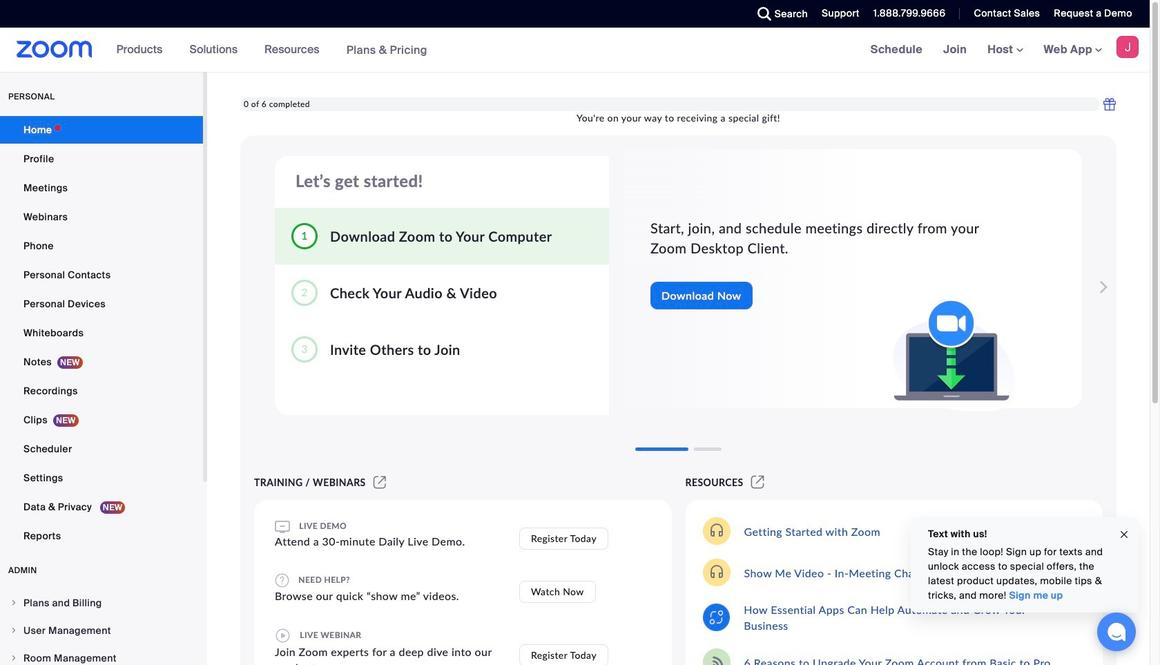 Task type: locate. For each thing, give the bounding box(es) containing it.
personal menu menu
[[0, 116, 203, 551]]

1 horizontal spatial window new image
[[749, 477, 767, 489]]

0 horizontal spatial window new image
[[372, 477, 388, 489]]

0 vertical spatial right image
[[10, 599, 18, 607]]

1 window new image from the left
[[372, 477, 388, 489]]

1 vertical spatial right image
[[10, 654, 18, 663]]

meetings navigation
[[861, 28, 1151, 73]]

zoom logo image
[[17, 41, 92, 58]]

menu item
[[0, 590, 203, 616], [0, 618, 203, 644], [0, 645, 203, 665]]

admin menu menu
[[0, 590, 203, 665]]

1 menu item from the top
[[0, 590, 203, 616]]

1 right image from the top
[[10, 599, 18, 607]]

2 vertical spatial menu item
[[0, 645, 203, 665]]

right image down right image
[[10, 654, 18, 663]]

right image
[[10, 599, 18, 607], [10, 654, 18, 663]]

2 right image from the top
[[10, 654, 18, 663]]

banner
[[0, 28, 1151, 73]]

right image up right image
[[10, 599, 18, 607]]

1 vertical spatial menu item
[[0, 618, 203, 644]]

window new image
[[372, 477, 388, 489], [749, 477, 767, 489]]

product information navigation
[[106, 28, 438, 73]]

next image
[[1093, 274, 1112, 301]]

right image
[[10, 627, 18, 635]]

0 vertical spatial menu item
[[0, 590, 203, 616]]

3 menu item from the top
[[0, 645, 203, 665]]



Task type: describe. For each thing, give the bounding box(es) containing it.
right image for third menu item
[[10, 654, 18, 663]]

close image
[[1119, 527, 1130, 543]]

2 window new image from the left
[[749, 477, 767, 489]]

profile picture image
[[1117, 36, 1139, 58]]

right image for 1st menu item from the top of the admin menu "menu"
[[10, 599, 18, 607]]

open chat image
[[1108, 623, 1127, 642]]

2 menu item from the top
[[0, 618, 203, 644]]



Task type: vqa. For each thing, say whether or not it's contained in the screenshot.
Mobile Phone text box
no



